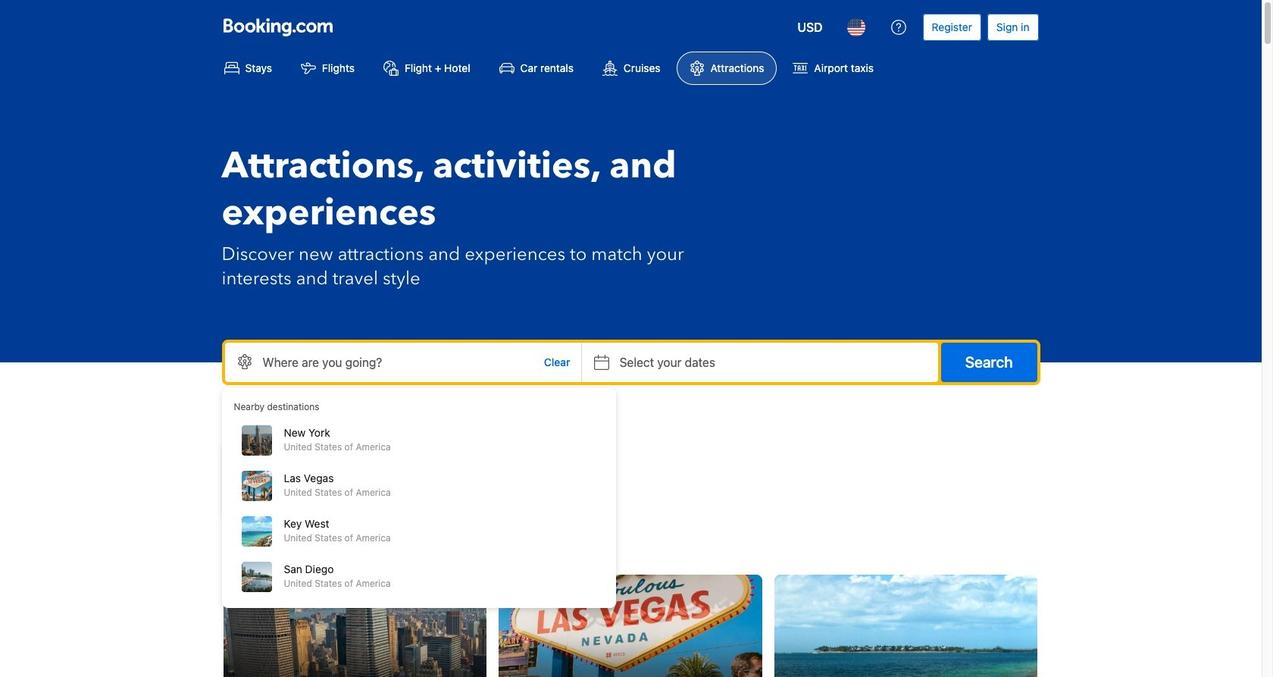 Task type: locate. For each thing, give the bounding box(es) containing it.
Where are you going? search field
[[225, 343, 581, 382]]

key west image
[[775, 575, 1038, 677]]



Task type: describe. For each thing, give the bounding box(es) containing it.
new york image
[[223, 575, 487, 677]]

las vegas image
[[499, 575, 763, 677]]

booking.com image
[[223, 18, 332, 36]]



Task type: vqa. For each thing, say whether or not it's contained in the screenshot.
time on the left bottom
no



